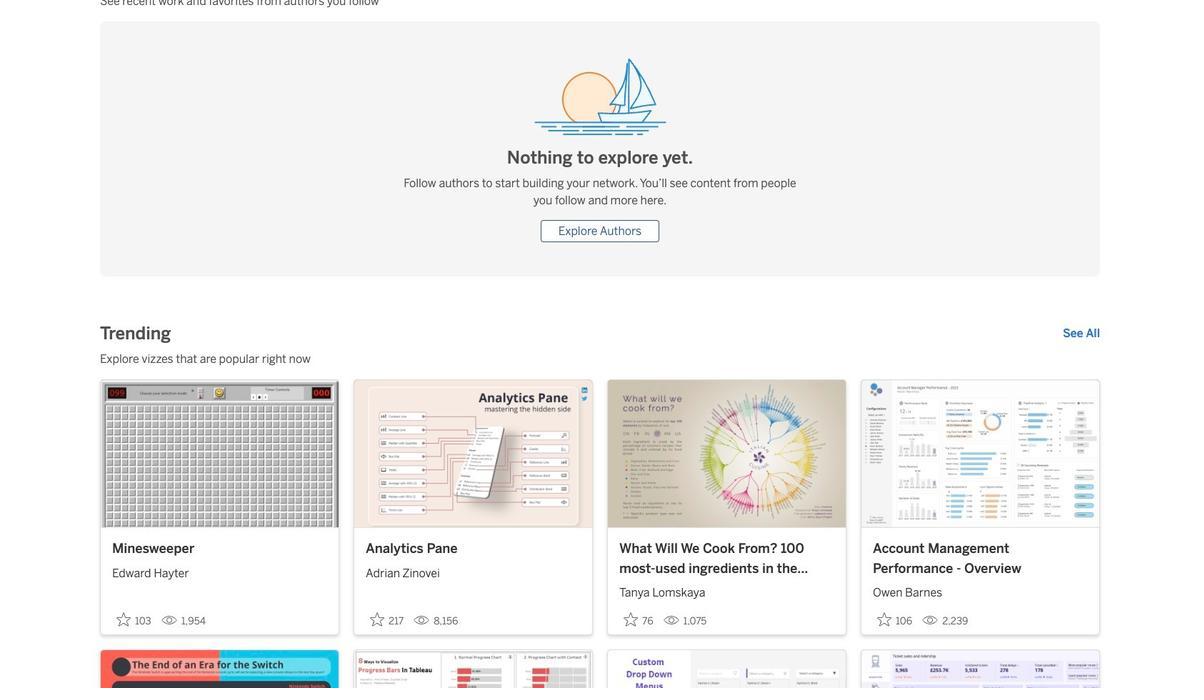 Task type: vqa. For each thing, say whether or not it's contained in the screenshot.
rightmost Add Favorite icon
yes



Task type: locate. For each thing, give the bounding box(es) containing it.
1 workbook thumbnail image from the left
[[101, 380, 339, 528]]

workbook thumbnail image
[[101, 380, 339, 528], [355, 380, 593, 528], [608, 380, 846, 528], [862, 380, 1100, 528]]

explore vizzes that are popular right now element
[[100, 351, 1101, 368]]

3 add favorite image from the left
[[624, 613, 638, 627]]

4 workbook thumbnail image from the left
[[862, 380, 1100, 528]]

see recent work and favorites from authors you follow element
[[100, 0, 1101, 10]]

workbook thumbnail image for first add favorite button
[[101, 380, 339, 528]]

1 horizontal spatial add favorite image
[[370, 613, 385, 627]]

Add Favorite button
[[112, 609, 156, 632], [366, 609, 408, 632], [620, 609, 658, 632], [873, 609, 917, 632]]

1 add favorite image from the left
[[117, 613, 131, 627]]

3 workbook thumbnail image from the left
[[608, 380, 846, 528]]

2 workbook thumbnail image from the left
[[355, 380, 593, 528]]

trending heading
[[100, 322, 171, 345]]

0 horizontal spatial add favorite image
[[117, 613, 131, 627]]

2 horizontal spatial add favorite image
[[624, 613, 638, 627]]

2 add favorite image from the left
[[370, 613, 385, 627]]

add favorite image
[[117, 613, 131, 627], [370, 613, 385, 627], [624, 613, 638, 627]]



Task type: describe. For each thing, give the bounding box(es) containing it.
add favorite image for 3rd add favorite button
[[624, 613, 638, 627]]

add favorite image for second add favorite button
[[370, 613, 385, 627]]

4 add favorite button from the left
[[873, 609, 917, 632]]

workbook thumbnail image for fourth add favorite button from left
[[862, 380, 1100, 528]]

add favorite image for first add favorite button
[[117, 613, 131, 627]]

add favorite image
[[878, 613, 892, 627]]

workbook thumbnail image for 3rd add favorite button
[[608, 380, 846, 528]]

see all trending element
[[1064, 325, 1101, 342]]

3 add favorite button from the left
[[620, 609, 658, 632]]

1 add favorite button from the left
[[112, 609, 156, 632]]

2 add favorite button from the left
[[366, 609, 408, 632]]

workbook thumbnail image for second add favorite button
[[355, 380, 593, 528]]



